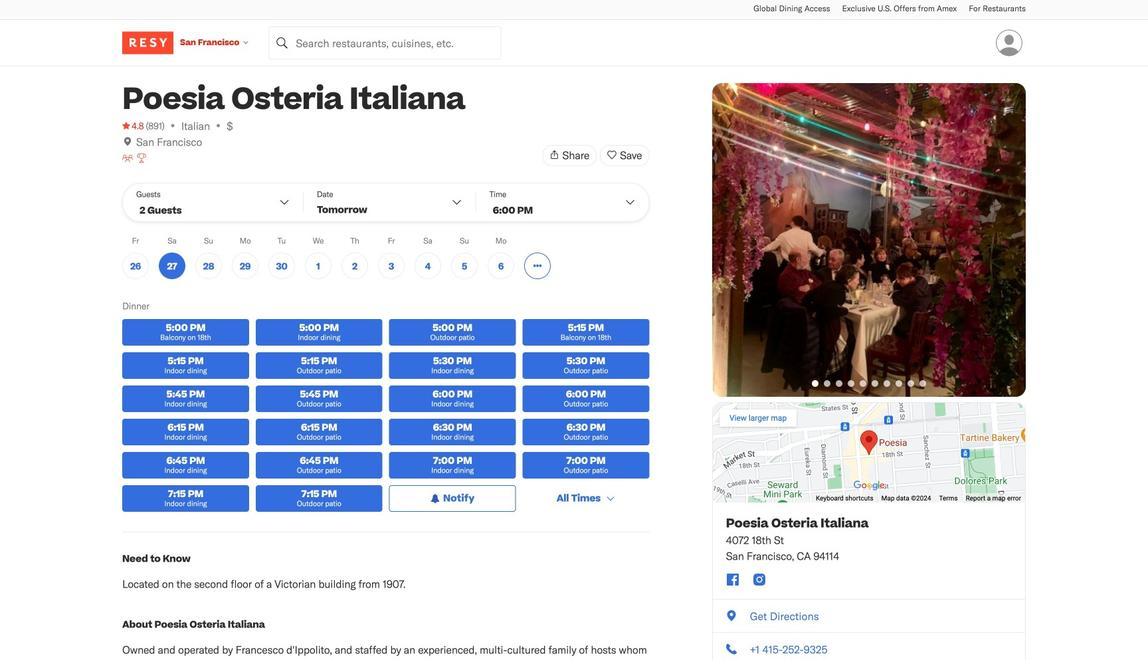 Task type: locate. For each thing, give the bounding box(es) containing it.
None field
[[269, 26, 501, 59]]

Search restaurants, cuisines, etc. text field
[[269, 26, 501, 59]]

891 reviews element
[[146, 119, 165, 132]]



Task type: describe. For each thing, give the bounding box(es) containing it.
4.8 out of 5 stars image
[[122, 119, 144, 132]]



Task type: vqa. For each thing, say whether or not it's contained in the screenshot.
"4.8 OUT OF 5 STARS" IMAGE
yes



